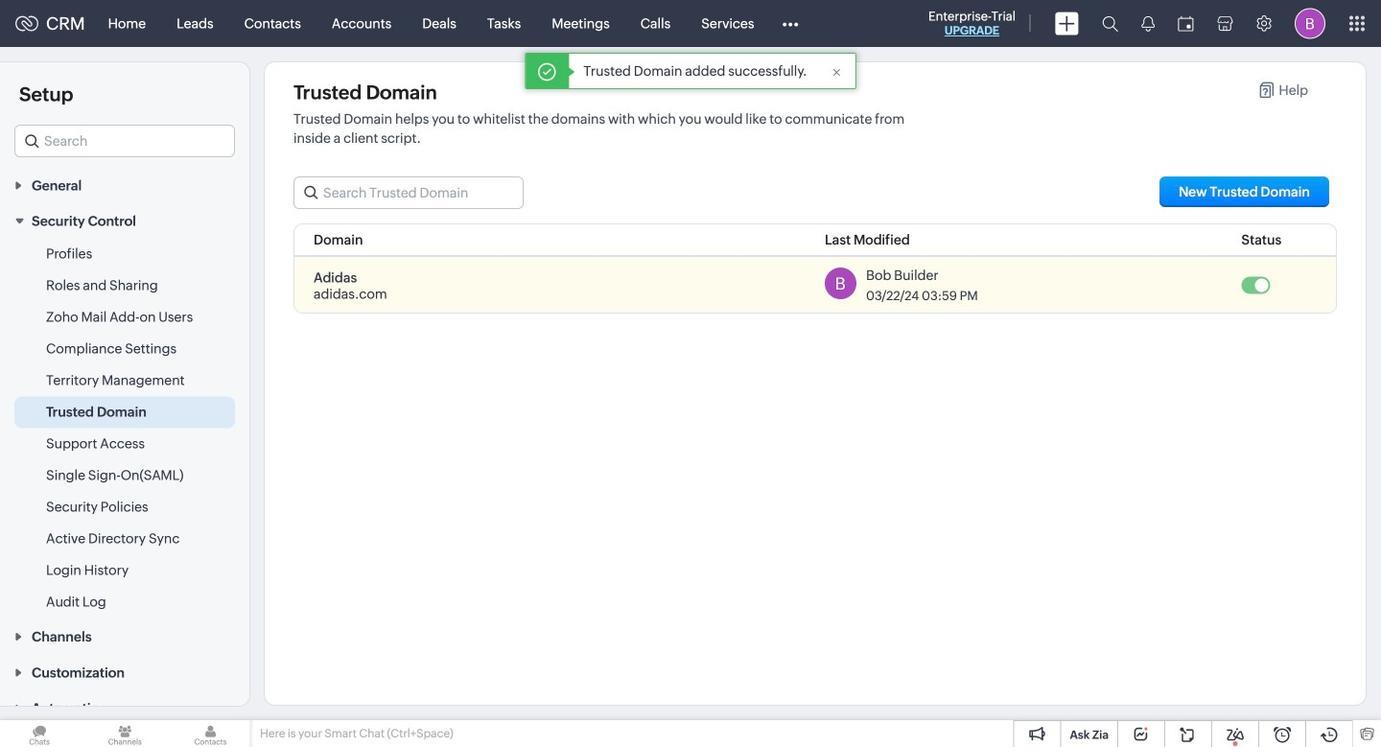 Task type: describe. For each thing, give the bounding box(es) containing it.
logo image
[[15, 16, 38, 31]]

Search text field
[[15, 126, 234, 156]]

search element
[[1091, 0, 1130, 47]]

contacts image
[[171, 721, 250, 747]]

chats image
[[0, 721, 79, 747]]

search image
[[1102, 15, 1119, 32]]

signals element
[[1130, 0, 1167, 47]]



Task type: locate. For each thing, give the bounding box(es) containing it.
create menu element
[[1044, 0, 1091, 47]]

calendar image
[[1178, 16, 1195, 31]]

Search Trusted Domain text field
[[295, 178, 523, 208]]

profile image
[[1295, 8, 1326, 39]]

channels image
[[86, 721, 164, 747]]

profile element
[[1284, 0, 1338, 47]]

signals image
[[1142, 15, 1155, 32]]

region
[[0, 239, 249, 619]]

None field
[[14, 125, 235, 157]]

create menu image
[[1055, 12, 1079, 35]]

 image
[[825, 268, 857, 299]]

Other Modules field
[[770, 8, 811, 39]]



Task type: vqa. For each thing, say whether or not it's contained in the screenshot.
Create Menu "image"
yes



